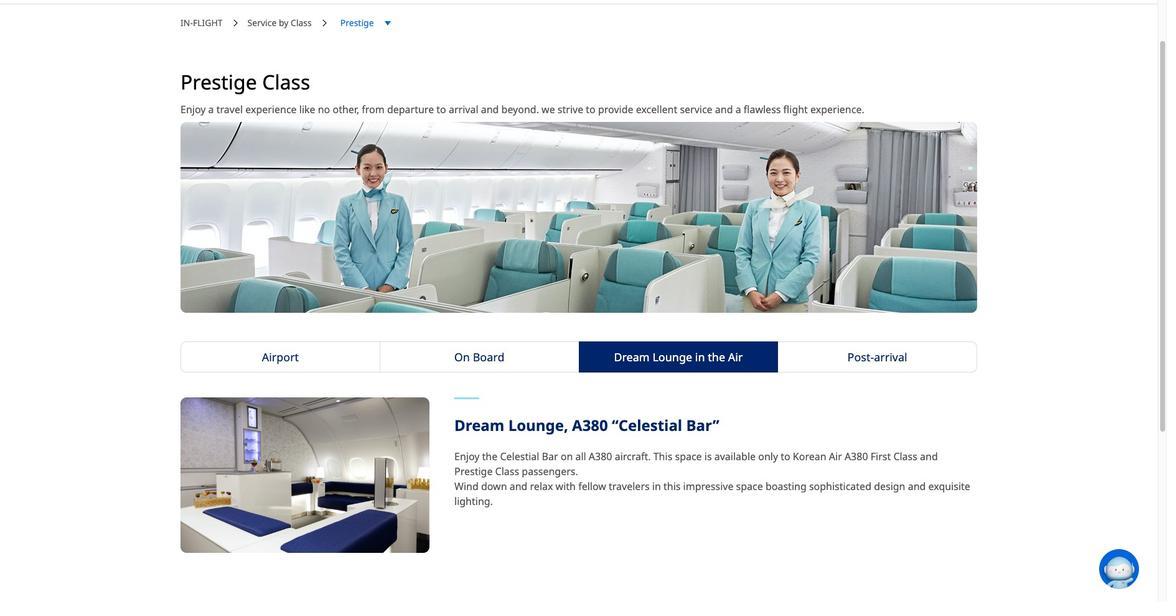 Task type: vqa. For each thing, say whether or not it's contained in the screenshot.
right Air
yes



Task type: locate. For each thing, give the bounding box(es) containing it.
0 vertical spatial arrival
[[449, 103, 478, 116]]

1 horizontal spatial prestige
[[340, 17, 374, 29]]

service
[[680, 103, 713, 116]]

enjoy the celestial bar on all a380 aircraft. this space is available only to korean air a380 first class and prestige class passengers. wind down and relax with fellow travelers in this impressive space boasting sophisticated design and exquisite lighting.
[[454, 450, 970, 509]]

to
[[437, 103, 446, 116], [586, 103, 596, 116], [781, 450, 790, 464]]

dream inside prestige class menu menu bar
[[614, 350, 650, 365]]

is
[[705, 450, 712, 464]]

1 horizontal spatial dream
[[614, 350, 650, 365]]

2 a from the left
[[736, 103, 741, 116]]

bar"
[[686, 415, 719, 436]]

dream for dream lounge, a380 "celestial bar"
[[454, 415, 505, 436]]

to right strive
[[586, 103, 596, 116]]

first
[[871, 450, 891, 464]]

class right first
[[894, 450, 918, 464]]

and
[[481, 103, 499, 116], [715, 103, 733, 116], [920, 450, 938, 464], [510, 480, 528, 494], [908, 480, 926, 494]]

enjoy for enjoy the celestial bar on all a380 aircraft. this space is available only to korean air a380 first class and prestige class passengers. wind down and relax with fellow travelers in this impressive space boasting sophisticated design and exquisite lighting.
[[454, 450, 480, 464]]

a380 right all
[[589, 450, 612, 464]]

0 vertical spatial the
[[708, 350, 725, 365]]

flight
[[784, 103, 808, 116]]

air
[[728, 350, 743, 365], [829, 450, 842, 464]]

enjoy left travel
[[181, 103, 206, 116]]

sophisticated
[[809, 480, 872, 494]]

a left flawless
[[736, 103, 741, 116]]

1 horizontal spatial space
[[736, 480, 763, 494]]

chat w link
[[1099, 550, 1167, 590]]

dream lounge, a380 "celestial bar"
[[454, 415, 719, 436]]

0 horizontal spatial in
[[652, 480, 661, 494]]

this
[[664, 480, 681, 494]]

on board link
[[380, 342, 579, 373]]

1 horizontal spatial enjoy
[[454, 450, 480, 464]]

1 vertical spatial the
[[482, 450, 498, 464]]

2 vertical spatial prestige
[[454, 465, 493, 479]]

2 horizontal spatial to
[[781, 450, 790, 464]]

chat
[[1139, 564, 1158, 576]]

and up exquisite
[[920, 450, 938, 464]]

0 horizontal spatial prestige
[[181, 69, 257, 95]]

dream left lounge
[[614, 350, 650, 365]]

the right lounge
[[708, 350, 725, 365]]

0 horizontal spatial air
[[728, 350, 743, 365]]

0 horizontal spatial the
[[482, 450, 498, 464]]

1 vertical spatial space
[[736, 480, 763, 494]]

1 vertical spatial enjoy
[[454, 450, 480, 464]]

0 vertical spatial in
[[695, 350, 705, 365]]

enjoy inside enjoy the celestial bar on all a380 aircraft. this space is available only to korean air a380 first class and prestige class passengers. wind down and relax with fellow travelers in this impressive space boasting sophisticated design and exquisite lighting.
[[454, 450, 480, 464]]

this
[[654, 450, 673, 464]]

1 vertical spatial prestige
[[181, 69, 257, 95]]

1 horizontal spatial arrival
[[874, 350, 908, 365]]

0 horizontal spatial enjoy
[[181, 103, 206, 116]]

service by class
[[248, 17, 312, 29]]

the
[[708, 350, 725, 365], [482, 450, 498, 464]]

1 vertical spatial in
[[652, 480, 661, 494]]

2 horizontal spatial prestige
[[454, 465, 493, 479]]

1 vertical spatial air
[[829, 450, 842, 464]]

airport
[[262, 350, 299, 365]]

in-flight
[[181, 17, 223, 29]]

1 vertical spatial dream
[[454, 415, 505, 436]]

down
[[481, 480, 507, 494]]

post-arrival link
[[778, 342, 977, 373]]

celestial
[[500, 450, 539, 464]]

to right departure
[[437, 103, 446, 116]]

other,
[[333, 103, 359, 116]]

1 horizontal spatial a
[[736, 103, 741, 116]]

aircraft.
[[615, 450, 651, 464]]

enjoy
[[181, 103, 206, 116], [454, 450, 480, 464]]

a380
[[572, 415, 608, 436], [589, 450, 612, 464], [845, 450, 868, 464]]

prestige class
[[181, 69, 310, 95]]

space
[[675, 450, 702, 464], [736, 480, 763, 494]]

arrival
[[449, 103, 478, 116], [874, 350, 908, 365]]

available
[[715, 450, 756, 464]]

and right service
[[715, 103, 733, 116]]

1 vertical spatial arrival
[[874, 350, 908, 365]]

space down the available
[[736, 480, 763, 494]]

dream lounge in the air
[[614, 350, 743, 365]]

travelers
[[609, 480, 650, 494]]

in left this on the bottom right of the page
[[652, 480, 661, 494]]

from
[[362, 103, 385, 116]]

to inside enjoy the celestial bar on all a380 aircraft. this space is available only to korean air a380 first class and prestige class passengers. wind down and relax with fellow travelers in this impressive space boasting sophisticated design and exquisite lighting.
[[781, 450, 790, 464]]

prestige inside prestige popup button
[[340, 17, 374, 29]]

1 horizontal spatial in
[[695, 350, 705, 365]]

0 horizontal spatial dream
[[454, 415, 505, 436]]

0 horizontal spatial a
[[208, 103, 214, 116]]

0 vertical spatial dream
[[614, 350, 650, 365]]

departure
[[387, 103, 434, 116]]

impressive
[[683, 480, 734, 494]]

prestige
[[340, 17, 374, 29], [181, 69, 257, 95], [454, 465, 493, 479]]

exquisite
[[929, 480, 970, 494]]

airport link
[[181, 342, 380, 373]]

dream for dream lounge in the air
[[614, 350, 650, 365]]

0 horizontal spatial to
[[437, 103, 446, 116]]

0 vertical spatial prestige
[[340, 17, 374, 29]]

the left celestial
[[482, 450, 498, 464]]

1 horizontal spatial to
[[586, 103, 596, 116]]

0 vertical spatial enjoy
[[181, 103, 206, 116]]

1 horizontal spatial air
[[829, 450, 842, 464]]

class
[[291, 17, 312, 29], [262, 69, 310, 95], [894, 450, 918, 464], [495, 465, 519, 479]]

enjoy up wind
[[454, 450, 480, 464]]

dream
[[614, 350, 650, 365], [454, 415, 505, 436]]

all
[[576, 450, 586, 464]]

in right lounge
[[695, 350, 705, 365]]

a
[[208, 103, 214, 116], [736, 103, 741, 116]]

to right only
[[781, 450, 790, 464]]

strive
[[558, 103, 583, 116]]

0 horizontal spatial space
[[675, 450, 702, 464]]

1 horizontal spatial the
[[708, 350, 725, 365]]

in-
[[181, 17, 193, 29]]

experience
[[245, 103, 297, 116]]

in
[[695, 350, 705, 365], [652, 480, 661, 494]]

a left travel
[[208, 103, 214, 116]]

dream up celestial
[[454, 415, 505, 436]]

0 vertical spatial air
[[728, 350, 743, 365]]

and right design
[[908, 480, 926, 494]]

space left is
[[675, 450, 702, 464]]



Task type: describe. For each thing, give the bounding box(es) containing it.
enjoy for enjoy a travel experience like no other, from departure to arrival and beyond. we strive to provide excellent service and a flawless flight experience.
[[181, 103, 206, 116]]

air inside prestige class menu menu bar
[[728, 350, 743, 365]]

"celestial
[[612, 415, 682, 436]]

fellow
[[578, 480, 606, 494]]

on board
[[454, 350, 505, 365]]

prestige for prestige
[[340, 17, 374, 29]]

beyond.
[[501, 103, 539, 116]]

provide
[[598, 103, 634, 116]]

and left the beyond.
[[481, 103, 499, 116]]

prestige button
[[337, 16, 393, 30]]

class right 'by'
[[291, 17, 312, 29]]

lounge,
[[508, 415, 568, 436]]

0 horizontal spatial arrival
[[449, 103, 478, 116]]

1 a from the left
[[208, 103, 214, 116]]

a380 up all
[[572, 415, 608, 436]]

in inside enjoy the celestial bar on all a380 aircraft. this space is available only to korean air a380 first class and prestige class passengers. wind down and relax with fellow travelers in this impressive space boasting sophisticated design and exquisite lighting.
[[652, 480, 661, 494]]

on
[[454, 350, 470, 365]]

class down celestial
[[495, 465, 519, 479]]

prestige inside enjoy the celestial bar on all a380 aircraft. this space is available only to korean air a380 first class and prestige class passengers. wind down and relax with fellow travelers in this impressive space boasting sophisticated design and exquisite lighting.
[[454, 465, 493, 479]]

and left "relax"
[[510, 480, 528, 494]]

korean
[[793, 450, 827, 464]]

service
[[248, 17, 277, 29]]

boasting
[[766, 480, 807, 494]]

flawless
[[744, 103, 781, 116]]

enjoy a travel experience like no other, from departure to arrival and beyond. we strive to provide excellent service and a flawless flight experience.
[[181, 103, 865, 116]]

air inside enjoy the celestial bar on all a380 aircraft. this space is available only to korean air a380 first class and prestige class passengers. wind down and relax with fellow travelers in this impressive space boasting sophisticated design and exquisite lighting.
[[829, 450, 842, 464]]

board
[[473, 350, 505, 365]]

experience.
[[811, 103, 865, 116]]

relax
[[530, 480, 553, 494]]

passengers.
[[522, 465, 578, 479]]

in inside the dream lounge in the air link
[[695, 350, 705, 365]]

flight
[[193, 17, 223, 29]]

only
[[758, 450, 778, 464]]

0 vertical spatial space
[[675, 450, 702, 464]]

no
[[318, 103, 330, 116]]

design
[[874, 480, 906, 494]]

wind
[[454, 480, 479, 494]]

on
[[561, 450, 573, 464]]

by
[[279, 17, 289, 29]]

lounge
[[653, 350, 692, 365]]

class up experience
[[262, 69, 310, 95]]

like
[[299, 103, 315, 116]]

the inside enjoy the celestial bar on all a380 aircraft. this space is available only to korean air a380 first class and prestige class passengers. wind down and relax with fellow travelers in this impressive space boasting sophisticated design and exquisite lighting.
[[482, 450, 498, 464]]

post-
[[848, 350, 874, 365]]

arrival inside prestige class menu menu bar
[[874, 350, 908, 365]]

prestige class menu menu bar
[[181, 342, 977, 373]]

a380 left first
[[845, 450, 868, 464]]

excellent
[[636, 103, 677, 116]]

w
[[1160, 564, 1167, 576]]

post-arrival
[[848, 350, 908, 365]]

travel
[[216, 103, 243, 116]]

lighting.
[[454, 495, 493, 509]]

bar
[[542, 450, 558, 464]]

we
[[542, 103, 555, 116]]

with
[[556, 480, 576, 494]]

chat w
[[1139, 564, 1167, 576]]

the inside the dream lounge in the air link
[[708, 350, 725, 365]]

prestige for prestige class
[[181, 69, 257, 95]]

prestige class main content
[[0, 16, 1158, 603]]

dream lounge in the air link
[[579, 342, 778, 373]]



